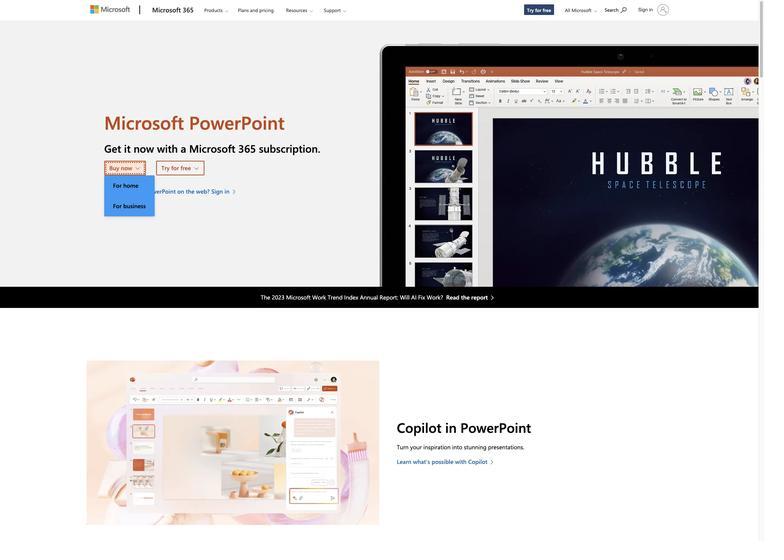 Task type: vqa. For each thing, say whether or not it's contained in the screenshot.
All Microsoft
yes



Task type: describe. For each thing, give the bounding box(es) containing it.
to
[[127, 188, 133, 195]]

annual
[[360, 294, 378, 301]]

will
[[400, 294, 410, 301]]

for home link
[[104, 176, 155, 196]]

for home
[[113, 182, 138, 189]]

learn what's possible with copilot link
[[397, 458, 497, 467]]

subscription.
[[259, 142, 320, 155]]

for business
[[113, 202, 146, 210]]

in for copilot in powerpoint
[[445, 419, 457, 437]]

learn
[[397, 458, 411, 466]]

for business link
[[104, 196, 155, 217]]

get
[[104, 142, 121, 155]]

web?
[[196, 188, 210, 195]]

business
[[123, 202, 146, 210]]

1 vertical spatial 365
[[238, 142, 256, 155]]

all microsoft
[[565, 7, 591, 13]]

microsoft inside 'link'
[[152, 5, 181, 14]]

buy now
[[109, 164, 132, 172]]

stunning
[[464, 444, 487, 451]]

with for a
[[157, 142, 178, 155]]

1 vertical spatial in
[[225, 188, 230, 195]]

looking to use powerpoint on the web? sign in link
[[104, 187, 239, 196]]

microsoft image
[[90, 5, 130, 14]]

2023
[[272, 294, 284, 301]]

the
[[261, 294, 270, 301]]

index
[[344, 294, 358, 301]]

1 horizontal spatial powerpoint
[[189, 110, 285, 135]]

try for try for free link
[[527, 7, 534, 13]]

resources
[[286, 7, 307, 13]]

buy
[[109, 164, 119, 172]]

plans and pricing
[[238, 7, 274, 13]]

get it now with a microsoft 365 subscription.
[[104, 142, 320, 155]]

turn
[[397, 444, 409, 451]]

looking to use powerpoint on the web? sign in
[[104, 188, 230, 195]]

report
[[471, 294, 488, 301]]

sign in link
[[634, 1, 672, 19]]

a
[[181, 142, 186, 155]]

with for copilot
[[455, 458, 467, 466]]

resources button
[[280, 0, 319, 20]]

0 vertical spatial now
[[134, 142, 154, 155]]

device screen showing a presentation open in powerpoint image
[[379, 20, 759, 287]]

1 horizontal spatial sign
[[638, 7, 648, 12]]

pricing
[[259, 7, 274, 13]]

plans
[[238, 7, 249, 13]]

for for for business
[[113, 202, 122, 210]]

all microsoft button
[[559, 0, 601, 20]]

microsoft inside dropdown button
[[572, 7, 591, 13]]

read the report link
[[446, 293, 498, 302]]

learn what's possible with copilot
[[397, 458, 487, 466]]

in for sign in
[[649, 7, 653, 12]]

copilot in powerpoint
[[397, 419, 531, 437]]

sign in
[[638, 7, 653, 12]]

now inside 'dropdown button'
[[121, 164, 132, 172]]

try for "try for free" dropdown button
[[161, 164, 170, 172]]

work
[[312, 294, 326, 301]]

0 vertical spatial the
[[186, 188, 194, 195]]

Search search field
[[601, 1, 634, 18]]

for for for home
[[113, 182, 122, 189]]

it
[[124, 142, 131, 155]]

work?
[[427, 294, 443, 301]]

on
[[177, 188, 184, 195]]

0 horizontal spatial copilot
[[397, 419, 442, 437]]

for for try for free link
[[535, 7, 541, 13]]



Task type: locate. For each thing, give the bounding box(es) containing it.
for
[[113, 182, 122, 189], [113, 202, 122, 210]]

1 for from the top
[[113, 182, 122, 189]]

with down turn your inspiration into stunning presentations.
[[455, 458, 467, 466]]

free inside dropdown button
[[181, 164, 191, 172]]

in right search search field
[[649, 7, 653, 12]]

what's
[[413, 458, 430, 466]]

microsoft 365 link
[[148, 0, 197, 20]]

0 vertical spatial powerpoint
[[189, 110, 285, 135]]

0 vertical spatial in
[[649, 7, 653, 12]]

powerpoint
[[189, 110, 285, 135], [145, 188, 176, 195], [460, 419, 531, 437]]

for left home
[[113, 182, 122, 189]]

sign right search search field
[[638, 7, 648, 12]]

sign
[[638, 7, 648, 12], [211, 188, 223, 195]]

presentations.
[[488, 444, 524, 451]]

support button
[[318, 0, 352, 20]]

support
[[324, 7, 341, 13]]

1 horizontal spatial free
[[543, 7, 551, 13]]

1 vertical spatial for
[[113, 202, 122, 210]]

free for "try for free" dropdown button
[[181, 164, 191, 172]]

try for free
[[527, 7, 551, 13], [161, 164, 191, 172]]

inspiration
[[423, 444, 451, 451]]

1 vertical spatial copilot
[[468, 458, 487, 466]]

1 vertical spatial try
[[161, 164, 170, 172]]

0 horizontal spatial free
[[181, 164, 191, 172]]

2 vertical spatial in
[[445, 419, 457, 437]]

search button
[[601, 1, 630, 18]]

try for free for "try for free" dropdown button
[[161, 164, 191, 172]]

1 vertical spatial sign
[[211, 188, 223, 195]]

fix
[[418, 294, 425, 301]]

2 horizontal spatial in
[[649, 7, 653, 12]]

0 vertical spatial try
[[527, 7, 534, 13]]

for
[[535, 7, 541, 13], [171, 164, 179, 172]]

for for "try for free" dropdown button
[[171, 164, 179, 172]]

0 vertical spatial with
[[157, 142, 178, 155]]

0 horizontal spatial now
[[121, 164, 132, 172]]

1 vertical spatial try for free
[[161, 164, 191, 172]]

0 horizontal spatial 365
[[183, 5, 194, 14]]

1 vertical spatial free
[[181, 164, 191, 172]]

1 vertical spatial the
[[461, 294, 470, 301]]

1 horizontal spatial try
[[527, 7, 534, 13]]

1 horizontal spatial now
[[134, 142, 154, 155]]

powerpoint left on
[[145, 188, 176, 195]]

1 vertical spatial with
[[455, 458, 467, 466]]

products button
[[198, 0, 234, 20]]

powerpoint up get it now with a microsoft 365 subscription.
[[189, 110, 285, 135]]

1 horizontal spatial copilot
[[468, 458, 487, 466]]

0 horizontal spatial with
[[157, 142, 178, 155]]

try for free for try for free link
[[527, 7, 551, 13]]

all
[[565, 7, 570, 13]]

1 vertical spatial now
[[121, 164, 132, 172]]

ai
[[411, 294, 417, 301]]

0 vertical spatial copilot
[[397, 419, 442, 437]]

plans and pricing link
[[235, 0, 277, 18]]

microsoft
[[152, 5, 181, 14], [572, 7, 591, 13], [104, 110, 184, 135], [189, 142, 235, 155], [286, 294, 311, 301]]

2 horizontal spatial powerpoint
[[460, 419, 531, 437]]

0 horizontal spatial try for free
[[161, 164, 191, 172]]

1 horizontal spatial with
[[455, 458, 467, 466]]

try for free left "all"
[[527, 7, 551, 13]]

search
[[605, 7, 619, 13]]

0 horizontal spatial try
[[161, 164, 170, 172]]

1 horizontal spatial the
[[461, 294, 470, 301]]

2 vertical spatial powerpoint
[[460, 419, 531, 437]]

the 2023 microsoft work trend index annual report: will ai fix work? read the report
[[261, 294, 488, 301]]

buy now element
[[104, 176, 155, 217]]

0 horizontal spatial for
[[171, 164, 179, 172]]

for down looking
[[113, 202, 122, 210]]

try
[[527, 7, 534, 13], [161, 164, 170, 172]]

read
[[446, 294, 459, 301]]

0 vertical spatial sign
[[638, 7, 648, 12]]

trend
[[328, 294, 343, 301]]

now right buy
[[121, 164, 132, 172]]

now right it
[[134, 142, 154, 155]]

1 vertical spatial for
[[171, 164, 179, 172]]

free for try for free link
[[543, 7, 551, 13]]

the
[[186, 188, 194, 195], [461, 294, 470, 301]]

1 vertical spatial powerpoint
[[145, 188, 176, 195]]

into
[[452, 444, 462, 451]]

for left "all"
[[535, 7, 541, 13]]

0 horizontal spatial sign
[[211, 188, 223, 195]]

microsoft 365
[[152, 5, 194, 14]]

365
[[183, 5, 194, 14], [238, 142, 256, 155]]

copilot up 'your'
[[397, 419, 442, 437]]

possible
[[432, 458, 453, 466]]

365 inside 'link'
[[183, 5, 194, 14]]

0 horizontal spatial powerpoint
[[145, 188, 176, 195]]

0 vertical spatial try for free
[[527, 7, 551, 13]]

your
[[410, 444, 422, 451]]

looking
[[104, 188, 126, 195]]

0 vertical spatial for
[[113, 182, 122, 189]]

in up into
[[445, 419, 457, 437]]

turn your inspiration into stunning presentations.
[[397, 444, 524, 451]]

and
[[250, 7, 258, 13]]

try inside dropdown button
[[161, 164, 170, 172]]

2 for from the top
[[113, 202, 122, 210]]

microsoft powerpoint
[[104, 110, 285, 135]]

try for free link
[[524, 4, 554, 15]]

powerpoint up presentations.
[[460, 419, 531, 437]]

free
[[543, 7, 551, 13], [181, 164, 191, 172]]

free left "all"
[[543, 7, 551, 13]]

now
[[134, 142, 154, 155], [121, 164, 132, 172]]

0 horizontal spatial the
[[186, 188, 194, 195]]

with left a at left
[[157, 142, 178, 155]]

1 horizontal spatial in
[[445, 419, 457, 437]]

1 horizontal spatial for
[[535, 7, 541, 13]]

for inside dropdown button
[[171, 164, 179, 172]]

buy now button
[[104, 161, 146, 176]]

try for free down a at left
[[161, 164, 191, 172]]

with
[[157, 142, 178, 155], [455, 458, 467, 466]]

0 vertical spatial for
[[535, 7, 541, 13]]

0 vertical spatial free
[[543, 7, 551, 13]]

the right on
[[186, 188, 194, 195]]

free down a at left
[[181, 164, 191, 172]]

try for free inside dropdown button
[[161, 164, 191, 172]]

try for free button
[[156, 161, 204, 176]]

1 horizontal spatial try for free
[[527, 7, 551, 13]]

the right read
[[461, 294, 470, 301]]

0 vertical spatial 365
[[183, 5, 194, 14]]

home
[[123, 182, 138, 189]]

use
[[134, 188, 144, 195]]

0 horizontal spatial in
[[225, 188, 230, 195]]

for up "looking to use powerpoint on the web? sign in" link at top left
[[171, 164, 179, 172]]

1 horizontal spatial 365
[[238, 142, 256, 155]]

copilot
[[397, 419, 442, 437], [468, 458, 487, 466]]

products
[[204, 7, 223, 13]]

copilot down stunning
[[468, 458, 487, 466]]

in right web? on the top left
[[225, 188, 230, 195]]

report:
[[380, 294, 398, 301]]

sign right web? on the top left
[[211, 188, 223, 195]]

in
[[649, 7, 653, 12], [225, 188, 230, 195], [445, 419, 457, 437]]



